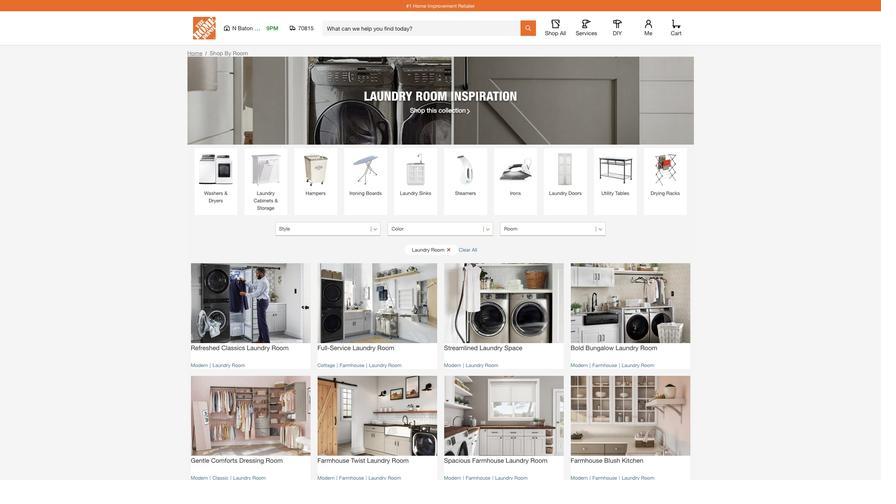 Task type: vqa. For each thing, say whether or not it's contained in the screenshot.
Laundry Cabinets & Storage
yes



Task type: locate. For each thing, give the bounding box(es) containing it.
stretchy image image
[[191, 263, 311, 343], [318, 263, 437, 343], [444, 263, 564, 343], [571, 263, 691, 343], [191, 376, 311, 456], [318, 376, 437, 456], [444, 376, 564, 456], [571, 376, 691, 456]]

shop this collection
[[410, 106, 466, 114]]

1 horizontal spatial farmhouse link
[[593, 362, 618, 368]]

modern down the bold
[[571, 362, 588, 368]]

racks
[[667, 190, 680, 196]]

home
[[413, 3, 427, 9], [187, 50, 203, 56]]

2 farmhouse link from the left
[[593, 362, 618, 368]]

| down refreshed
[[210, 362, 211, 368]]

1 vertical spatial home
[[187, 50, 203, 56]]

kitchen
[[622, 456, 644, 464]]

1 vertical spatial all
[[472, 247, 478, 253]]

refreshed classics laundry room link
[[191, 343, 311, 358]]

storage
[[257, 205, 275, 211]]

modern down streamlined
[[444, 362, 462, 368]]

color button
[[388, 222, 494, 236]]

2 horizontal spatial shop
[[545, 30, 559, 36]]

laundry cabinets & storage link
[[248, 152, 284, 212]]

2 | from the left
[[337, 362, 338, 368]]

2 vertical spatial shop
[[410, 106, 425, 114]]

modern | laundry room down streamlined
[[444, 362, 499, 368]]

diy button
[[607, 20, 629, 37]]

2 horizontal spatial modern
[[571, 362, 588, 368]]

home / shop by room
[[187, 50, 248, 56]]

room
[[233, 50, 248, 56], [416, 88, 448, 103], [505, 226, 518, 232], [432, 247, 445, 253], [272, 344, 289, 352], [378, 344, 395, 352], [641, 344, 658, 352], [232, 362, 245, 368], [389, 362, 402, 368], [485, 362, 499, 368], [642, 362, 655, 368], [266, 456, 283, 464], [392, 456, 409, 464], [531, 456, 548, 464]]

stretchy image image for farmhouse
[[444, 376, 564, 456]]

&
[[225, 190, 228, 196], [275, 197, 278, 203]]

modern
[[191, 362, 208, 368], [444, 362, 462, 368], [571, 362, 588, 368]]

0 horizontal spatial modern link
[[191, 362, 208, 368]]

all
[[560, 30, 567, 36], [472, 247, 478, 253]]

clear
[[459, 247, 471, 253]]

drying
[[651, 190, 665, 196]]

laundry room link down "full-service laundry room" link
[[369, 362, 402, 368]]

farmhouse link for service
[[340, 362, 365, 368]]

all for shop all
[[560, 30, 567, 36]]

| down bungalow in the right bottom of the page
[[590, 362, 591, 368]]

boards
[[366, 190, 382, 196]]

laundry room link down streamlined laundry space
[[466, 362, 499, 368]]

0 vertical spatial all
[[560, 30, 567, 36]]

1 horizontal spatial all
[[560, 30, 567, 36]]

laundry room link
[[213, 362, 245, 368], [369, 362, 402, 368], [466, 362, 499, 368], [622, 362, 655, 368]]

9pm
[[267, 25, 279, 31]]

1 modern link from the left
[[191, 362, 208, 368]]

rouge
[[255, 25, 271, 31]]

modern link down streamlined
[[444, 362, 462, 368]]

modern link for streamlined
[[444, 362, 462, 368]]

laundry inside laundry cabinets & storage
[[257, 190, 275, 196]]

0 horizontal spatial shop
[[210, 50, 223, 56]]

laundry sinks link
[[398, 152, 434, 197]]

farmhouse link down bungalow in the right bottom of the page
[[593, 362, 618, 368]]

this
[[427, 106, 437, 114]]

all inside button
[[560, 30, 567, 36]]

cottage link
[[318, 362, 335, 368]]

1 modern from the left
[[191, 362, 208, 368]]

| down streamlined
[[463, 362, 464, 368]]

hampers link
[[298, 152, 334, 197]]

1 farmhouse link from the left
[[340, 362, 365, 368]]

| down 'bold bungalow laundry room' 'link'
[[619, 362, 621, 368]]

dressing
[[239, 456, 264, 464]]

farmhouse left 'twist'
[[318, 456, 350, 464]]

laundry sinks
[[400, 190, 432, 196]]

twist
[[351, 456, 366, 464]]

bold
[[571, 344, 584, 352]]

3 modern link from the left
[[571, 362, 588, 368]]

modern | laundry room
[[191, 362, 245, 368], [444, 362, 499, 368]]

utility tables link
[[598, 152, 634, 197]]

all left services
[[560, 30, 567, 36]]

farmhouse down full-service laundry room
[[340, 362, 365, 368]]

clear all button
[[459, 243, 478, 256]]

modern for refreshed classics laundry room
[[191, 362, 208, 368]]

& right the washers
[[225, 190, 228, 196]]

1 vertical spatial shop
[[210, 50, 223, 56]]

all right the clear
[[472, 247, 478, 253]]

drying racks image
[[648, 152, 684, 188]]

spacious
[[444, 456, 471, 464]]

full-service laundry room link
[[318, 343, 437, 358]]

modern link down refreshed
[[191, 362, 208, 368]]

shop all button
[[545, 20, 567, 37]]

all inside button
[[472, 247, 478, 253]]

1 laundry room link from the left
[[213, 362, 245, 368]]

laundry room link down classics
[[213, 362, 245, 368]]

spacious farmhouse laundry room
[[444, 456, 548, 464]]

home left /
[[187, 50, 203, 56]]

shop left 'this'
[[410, 106, 425, 114]]

stretchy image image for bungalow
[[571, 263, 691, 343]]

& inside laundry cabinets & storage
[[275, 197, 278, 203]]

farmhouse blush kitchen link
[[571, 456, 691, 471]]

ironing boards image
[[348, 152, 384, 188]]

drying racks link
[[648, 152, 684, 197]]

classics
[[222, 344, 245, 352]]

cabinets
[[254, 197, 274, 203]]

laundry inside 'link'
[[480, 344, 503, 352]]

/
[[205, 50, 207, 56]]

laundry cabinets & storage
[[254, 190, 278, 211]]

| right cottage
[[337, 362, 338, 368]]

room inside button
[[505, 226, 518, 232]]

70815
[[298, 25, 314, 31]]

home right #1 at top left
[[413, 3, 427, 9]]

shop
[[545, 30, 559, 36], [210, 50, 223, 56], [410, 106, 425, 114]]

shop right /
[[210, 50, 223, 56]]

| down "full-service laundry room" link
[[366, 362, 368, 368]]

1 horizontal spatial modern link
[[444, 362, 462, 368]]

washers & dryers
[[204, 190, 228, 203]]

6 | from the left
[[619, 362, 621, 368]]

stretchy image image for blush
[[571, 376, 691, 456]]

1 horizontal spatial modern | laundry room
[[444, 362, 499, 368]]

modern | laundry room down refreshed
[[191, 362, 245, 368]]

bungalow
[[586, 344, 614, 352]]

1 horizontal spatial modern
[[444, 362, 462, 368]]

cottage
[[318, 362, 335, 368]]

0 vertical spatial shop
[[545, 30, 559, 36]]

clear all
[[459, 247, 478, 253]]

cart
[[671, 30, 682, 36]]

2 modern link from the left
[[444, 362, 462, 368]]

sinks
[[420, 190, 432, 196]]

shop inside button
[[545, 30, 559, 36]]

1 horizontal spatial &
[[275, 197, 278, 203]]

& right cabinets
[[275, 197, 278, 203]]

farmhouse
[[340, 362, 365, 368], [593, 362, 618, 368], [318, 456, 350, 464], [473, 456, 504, 464], [571, 456, 603, 464]]

modern link down the bold
[[571, 362, 588, 368]]

1 horizontal spatial home
[[413, 3, 427, 9]]

1 modern | laundry room from the left
[[191, 362, 245, 368]]

ironing
[[350, 190, 365, 196]]

all for clear all
[[472, 247, 478, 253]]

2 modern from the left
[[444, 362, 462, 368]]

laundry doors
[[550, 190, 582, 196]]

modern for streamlined laundry space
[[444, 362, 462, 368]]

laundry room link down 'bold bungalow laundry room' 'link'
[[622, 362, 655, 368]]

style button
[[275, 222, 381, 236]]

0 horizontal spatial home
[[187, 50, 203, 56]]

farmhouse link down full-service laundry room
[[340, 362, 365, 368]]

room inside button
[[432, 247, 445, 253]]

modern link
[[191, 362, 208, 368], [444, 362, 462, 368], [571, 362, 588, 368]]

1 horizontal spatial shop
[[410, 106, 425, 114]]

modern down refreshed
[[191, 362, 208, 368]]

modern | laundry room for streamlined
[[444, 362, 499, 368]]

0 horizontal spatial farmhouse link
[[340, 362, 365, 368]]

stretchy image image for twist
[[318, 376, 437, 456]]

farmhouse twist laundry room link
[[318, 456, 437, 471]]

0 horizontal spatial modern | laundry room
[[191, 362, 245, 368]]

irons
[[510, 190, 521, 196]]

farmhouse twist laundry room
[[318, 456, 409, 464]]

bold bungalow laundry room link
[[571, 343, 691, 358]]

0 horizontal spatial &
[[225, 190, 228, 196]]

stretchy image image for laundry
[[444, 263, 564, 343]]

style
[[279, 226, 290, 232]]

by
[[225, 50, 231, 56]]

shop left services
[[545, 30, 559, 36]]

2 horizontal spatial modern link
[[571, 362, 588, 368]]

home link
[[187, 50, 203, 56]]

refreshed classics laundry room
[[191, 344, 289, 352]]

0 horizontal spatial all
[[472, 247, 478, 253]]

0 vertical spatial &
[[225, 190, 228, 196]]

farmhouse link
[[340, 362, 365, 368], [593, 362, 618, 368]]

0 horizontal spatial modern
[[191, 362, 208, 368]]

non lazy image image
[[187, 57, 694, 145]]

2 modern | laundry room from the left
[[444, 362, 499, 368]]

1 vertical spatial &
[[275, 197, 278, 203]]



Task type: describe. For each thing, give the bounding box(es) containing it.
modern link for bold
[[571, 362, 588, 368]]

retailer
[[458, 3, 475, 9]]

gentle comforts dressing room link
[[191, 456, 311, 471]]

streamlined laundry space
[[444, 344, 523, 352]]

4 | from the left
[[463, 362, 464, 368]]

gentle comforts dressing room
[[191, 456, 283, 464]]

full-service laundry room
[[318, 344, 395, 352]]

shop for shop all
[[545, 30, 559, 36]]

blush
[[605, 456, 621, 464]]

washers
[[204, 190, 223, 196]]

baton
[[238, 25, 253, 31]]

shop this collection link
[[410, 105, 471, 115]]

modern link for refreshed
[[191, 362, 208, 368]]

improvement
[[428, 3, 457, 9]]

utility tables image
[[598, 152, 634, 188]]

4 laundry room link from the left
[[622, 362, 655, 368]]

3 laundry room link from the left
[[466, 362, 499, 368]]

laundry room inspiration
[[364, 88, 518, 103]]

space
[[505, 344, 523, 352]]

laundry doors image
[[548, 152, 584, 188]]

drying racks
[[651, 190, 680, 196]]

70815 button
[[290, 25, 314, 32]]

inspiration
[[451, 88, 518, 103]]

cottage | farmhouse | laundry room
[[318, 362, 402, 368]]

laundry room
[[412, 247, 445, 253]]

modern | farmhouse | laundry room
[[571, 362, 655, 368]]

shop for shop this collection
[[410, 106, 425, 114]]

farmhouse down bungalow in the right bottom of the page
[[593, 362, 618, 368]]

n baton rouge
[[233, 25, 271, 31]]

washers & dryers link
[[198, 152, 234, 204]]

spacious farmhouse laundry room link
[[444, 456, 564, 471]]

room inside 'link'
[[641, 344, 658, 352]]

stretchy image image for comforts
[[191, 376, 311, 456]]

farmhouse right the spacious
[[473, 456, 504, 464]]

service
[[330, 344, 351, 352]]

stretchy image image for classics
[[191, 263, 311, 343]]

diy
[[613, 30, 623, 36]]

washers & dryers image
[[198, 152, 234, 188]]

me
[[645, 30, 653, 36]]

5 | from the left
[[590, 362, 591, 368]]

ironing boards link
[[348, 152, 384, 197]]

tables
[[616, 190, 630, 196]]

2 laundry room link from the left
[[369, 362, 402, 368]]

n
[[233, 25, 237, 31]]

laundry inside 'link'
[[616, 344, 639, 352]]

the home depot logo image
[[193, 17, 216, 39]]

farmhouse link for bungalow
[[593, 362, 618, 368]]

stretchy image image for service
[[318, 263, 437, 343]]

farmhouse left blush
[[571, 456, 603, 464]]

hampers
[[306, 190, 326, 196]]

irons link
[[498, 152, 534, 197]]

streamlined
[[444, 344, 478, 352]]

shop all
[[545, 30, 567, 36]]

utility
[[602, 190, 614, 196]]

What can we help you find today? search field
[[327, 21, 520, 36]]

cart link
[[669, 20, 685, 37]]

doors
[[569, 190, 582, 196]]

laundry cabinets & storage image
[[248, 152, 284, 188]]

steamers image
[[448, 152, 484, 188]]

utility tables
[[602, 190, 630, 196]]

steamers link
[[448, 152, 484, 197]]

color
[[392, 226, 404, 232]]

steamers
[[455, 190, 476, 196]]

me button
[[638, 20, 660, 37]]

comforts
[[211, 456, 238, 464]]

3 modern from the left
[[571, 362, 588, 368]]

farmhouse blush kitchen
[[571, 456, 644, 464]]

laundry inside button
[[412, 247, 430, 253]]

hampers image
[[298, 152, 334, 188]]

dryers
[[209, 197, 223, 203]]

& inside washers & dryers
[[225, 190, 228, 196]]

laundry doors link
[[548, 152, 584, 197]]

refreshed
[[191, 344, 220, 352]]

laundry sinks image
[[398, 152, 434, 188]]

0 vertical spatial home
[[413, 3, 427, 9]]

full-
[[318, 344, 330, 352]]

modern | laundry room for refreshed
[[191, 362, 245, 368]]

3 | from the left
[[366, 362, 368, 368]]

streamlined laundry space link
[[444, 343, 564, 358]]

irons image
[[498, 152, 534, 188]]

room button
[[501, 222, 606, 236]]

#1 home improvement retailer
[[407, 3, 475, 9]]

gentle
[[191, 456, 210, 464]]

collection
[[439, 106, 466, 114]]

services button
[[576, 20, 598, 37]]

1 | from the left
[[210, 362, 211, 368]]

ironing boards
[[350, 190, 382, 196]]

bold bungalow laundry room
[[571, 344, 658, 352]]

laundry room button
[[405, 244, 458, 255]]

services
[[576, 30, 598, 36]]



